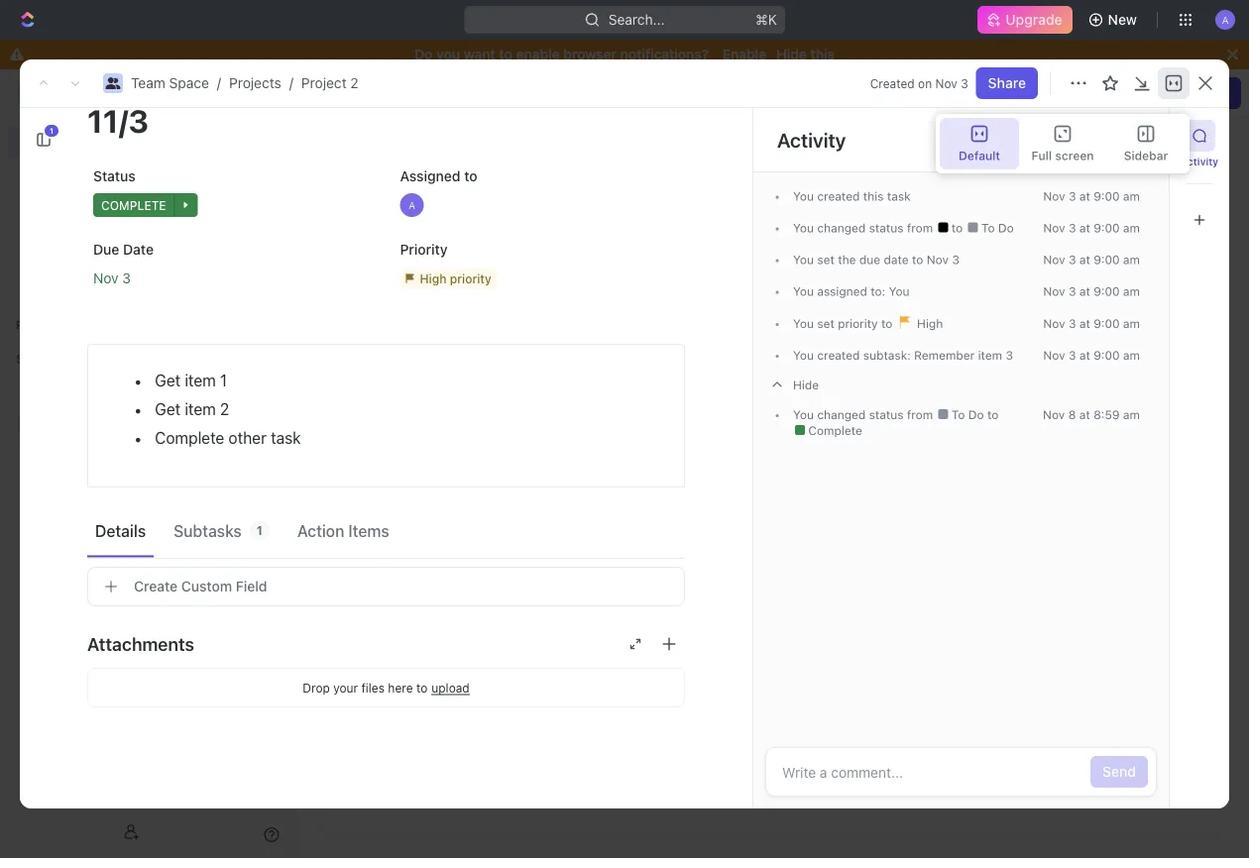 Task type: describe. For each thing, give the bounding box(es) containing it.
dashboards
[[48, 235, 125, 251]]

today button
[[1131, 95, 1181, 119]]

item inside task sidebar content section
[[978, 349, 1003, 362]]

changed status from for to do
[[814, 221, 937, 235]]

9:00 for you created this task
[[1094, 189, 1120, 203]]

nov 3 at 9:00 am for you set the due date to nov 3
[[1044, 253, 1140, 267]]

this inside task sidebar content section
[[863, 189, 884, 203]]

5 9:00 from the top
[[1094, 317, 1120, 331]]

action items button
[[289, 513, 397, 549]]

attend meeting
[[373, 198, 471, 214]]

changed status from for complete
[[814, 408, 937, 422]]

nov 3 at 9:00 am for you assigned to: you
[[1044, 285, 1140, 299]]

upload button
[[432, 681, 470, 695]]

manage
[[1135, 85, 1187, 101]]

from for complete
[[907, 408, 933, 422]]

Edit task name text field
[[87, 102, 685, 140]]

1 am from the top
[[1123, 189, 1140, 203]]

hide button
[[766, 371, 1157, 399]]

show
[[1048, 290, 1077, 303]]

notifications?
[[620, 46, 709, 62]]

spaces
[[16, 352, 58, 366]]

project 2 link
[[301, 75, 359, 91]]

search...
[[608, 11, 665, 28]]

step 3
[[373, 325, 413, 341]]

0 horizontal spatial your
[[333, 681, 358, 695]]

sidebar button
[[1107, 118, 1186, 170]]

home link
[[8, 126, 288, 158]]

nov 8 at 8:59 am
[[1043, 408, 1140, 422]]

task sidebar navigation tab list
[[1178, 120, 1222, 236]]

the
[[838, 253, 856, 267]]

date
[[123, 241, 154, 258]]

you left the assigned
[[793, 285, 814, 299]]

calendar
[[963, 325, 1013, 339]]

agenda for agenda
[[806, 66, 863, 85]]

0 vertical spatial hide
[[777, 46, 807, 62]]

you up "you set the due date to nov 3"
[[793, 189, 814, 203]]

1 vertical spatial ‎task
[[442, 325, 471, 341]]

manage cards
[[1135, 85, 1230, 101]]

7 at from the top
[[1080, 408, 1091, 422]]

integrations
[[1016, 325, 1085, 339]]

drop
[[303, 681, 330, 695]]

4 at from the top
[[1080, 285, 1091, 299]]

upgrade
[[1006, 11, 1063, 28]]

untitled • in doc
[[373, 166, 478, 182]]

details
[[95, 522, 146, 540]]

task sidebar content section
[[753, 108, 1169, 809]]

created on nov 3
[[870, 76, 969, 90]]

2 am from the top
[[1123, 221, 1140, 235]]

send
[[1103, 764, 1136, 780]]

dashboards link
[[8, 227, 288, 259]]

hide inside dropdown button
[[793, 378, 819, 392]]

browser
[[564, 46, 617, 62]]

action
[[297, 522, 344, 540]]

in ‎task 1
[[427, 325, 481, 341]]

learn
[[1112, 290, 1144, 303]]

team space link
[[131, 75, 209, 91]]

untitled
[[373, 166, 423, 182]]

other
[[229, 429, 267, 448]]

projects
[[229, 75, 281, 91]]

edit
[[996, 85, 1021, 101]]

1 horizontal spatial your
[[940, 290, 965, 303]]

2 set from the top
[[817, 317, 835, 331]]

team
[[131, 75, 165, 91]]

5 nov 3 at 9:00 am from the top
[[1044, 317, 1140, 331]]

recents
[[345, 66, 406, 85]]

will
[[1026, 290, 1044, 303]]

created for this
[[817, 189, 860, 203]]

do you want to enable browser notifications? enable hide this
[[415, 46, 835, 62]]

complete
[[805, 424, 863, 438]]

full screen
[[1032, 149, 1094, 163]]

0 vertical spatial in
[[437, 166, 449, 182]]

user group image
[[106, 77, 120, 89]]

9:00 for you created subtask: remember item 3
[[1094, 349, 1120, 362]]

2 9:00 from the top
[[1094, 221, 1120, 235]]

task inside get item 1 get item 2 complete other task
[[271, 429, 301, 448]]

default button
[[940, 118, 1019, 170]]

space
[[169, 75, 209, 91]]

priority
[[838, 317, 878, 331]]

new button
[[1080, 4, 1149, 36]]

layout:
[[1025, 85, 1072, 101]]

project
[[301, 75, 347, 91]]

do
[[415, 46, 433, 62]]

2 vertical spatial in
[[427, 325, 438, 341]]

you set the due date to nov 3
[[793, 253, 960, 267]]

sidebar navigation
[[0, 69, 296, 859]]

subtask:
[[863, 349, 911, 362]]

2 / from the left
[[289, 75, 293, 91]]

2 nov 3 at 9:00 am from the top
[[1044, 221, 1140, 235]]

you left "priority"
[[793, 317, 814, 331]]

1 inside get item 1 get item 2 complete other task
[[220, 371, 227, 390]]

1 horizontal spatial home
[[332, 85, 370, 101]]

upgrade link
[[978, 6, 1073, 34]]

3 am from the top
[[1123, 253, 1140, 267]]

upload
[[432, 681, 470, 695]]

custom
[[181, 579, 232, 595]]

here
[[388, 681, 413, 695]]

agenda items from your calendars will show here. learn more
[[831, 290, 1175, 303]]

status for to do
[[869, 221, 904, 235]]

you left the
[[793, 253, 814, 267]]

7 am from the top
[[1123, 408, 1140, 422]]

default
[[959, 149, 1001, 163]]

share button
[[976, 67, 1038, 99]]

mind map link
[[337, 95, 748, 127]]

assigned
[[817, 285, 868, 299]]

0 vertical spatial 2
[[350, 75, 359, 91]]

tree inside sidebar navigation
[[8, 375, 288, 508]]

add
[[937, 325, 960, 339]]

remember item 3 • in
[[373, 261, 511, 278]]

cards
[[1191, 85, 1230, 101]]

enable
[[516, 46, 560, 62]]

9:00 for you assigned to: you
[[1094, 285, 1120, 299]]

agenda for agenda items from your calendars will show here. learn more
[[831, 290, 874, 303]]

0 horizontal spatial remember
[[373, 261, 442, 278]]

create custom field button
[[87, 567, 685, 607]]

6 am from the top
[[1123, 349, 1140, 362]]

more
[[1147, 290, 1175, 303]]

1 / from the left
[[217, 75, 221, 91]]

here.
[[1080, 290, 1109, 303]]

you
[[436, 46, 460, 62]]



Task type: vqa. For each thing, say whether or not it's contained in the screenshot.
bob's workspace, , element
no



Task type: locate. For each thing, give the bounding box(es) containing it.
/ left project
[[289, 75, 293, 91]]

from for to do
[[907, 221, 933, 235]]

activity inside task sidebar content section
[[777, 128, 846, 151]]

am
[[1123, 189, 1140, 203], [1123, 221, 1140, 235], [1123, 253, 1140, 267], [1123, 285, 1140, 299], [1123, 317, 1140, 331], [1123, 349, 1140, 362], [1123, 408, 1140, 422]]

task inside section
[[887, 189, 911, 203]]

changed for complete
[[817, 408, 866, 422]]

you created subtask: remember item 3
[[793, 349, 1013, 362]]

0 vertical spatial remember
[[373, 261, 442, 278]]

⌘k
[[756, 11, 777, 28]]

‎task 1
[[373, 293, 412, 309]]

map
[[408, 103, 436, 119]]

you created this task
[[793, 189, 911, 203]]

0 vertical spatial set
[[817, 253, 835, 267]]

created down set priority to
[[817, 349, 860, 362]]

1 inside 'button'
[[49, 126, 54, 135]]

1 created from the top
[[817, 189, 860, 203]]

0 horizontal spatial do
[[969, 408, 984, 422]]

• inside untitled • in doc
[[427, 167, 433, 182]]

1 changed from the top
[[817, 221, 866, 235]]

0 horizontal spatial this
[[811, 46, 835, 62]]

/
[[217, 75, 221, 91], [289, 75, 293, 91]]

this up "you set the due date to nov 3"
[[863, 189, 884, 203]]

task right other
[[271, 429, 301, 448]]

status for complete
[[869, 408, 904, 422]]

1 vertical spatial 2
[[220, 400, 229, 419]]

1 vertical spatial set
[[817, 317, 835, 331]]

1 vertical spatial •
[[490, 262, 496, 277]]

date
[[884, 253, 909, 267]]

/ right space
[[217, 75, 221, 91]]

action items
[[297, 522, 389, 540]]

1 get from the top
[[155, 371, 181, 390]]

• up the ‎task 1 link
[[490, 262, 496, 277]]

6 nov 3 at 9:00 am from the top
[[1044, 349, 1140, 362]]

changed status from up "you set the due date to nov 3"
[[814, 221, 937, 235]]

created up the
[[817, 189, 860, 203]]

you right to:
[[889, 285, 910, 299]]

2 vertical spatial from
[[907, 408, 933, 422]]

0 vertical spatial your
[[940, 290, 965, 303]]

add calendar integrations
[[937, 325, 1085, 339]]

set priority to
[[814, 317, 896, 331]]

calendars
[[968, 290, 1023, 303]]

5 am from the top
[[1123, 317, 1140, 331]]

9:00 for you set the due date to nov 3
[[1094, 253, 1120, 267]]

1 set from the top
[[817, 253, 835, 267]]

to do down hide dropdown button
[[949, 408, 988, 422]]

1 at from the top
[[1080, 189, 1091, 203]]

1 button
[[28, 124, 59, 156]]

mind map
[[373, 103, 436, 119]]

1 horizontal spatial task
[[887, 189, 911, 203]]

activity inside task sidebar navigation tab list
[[1181, 156, 1219, 167]]

1 vertical spatial your
[[333, 681, 358, 695]]

2 right project
[[350, 75, 359, 91]]

1 horizontal spatial do
[[998, 221, 1014, 235]]

agenda left created on the right of the page
[[806, 66, 863, 85]]

0 vertical spatial agenda
[[806, 66, 863, 85]]

at
[[1080, 189, 1091, 203], [1080, 221, 1091, 235], [1080, 253, 1091, 267], [1080, 285, 1091, 299], [1080, 317, 1091, 331], [1080, 349, 1091, 362], [1080, 408, 1091, 422]]

status
[[93, 168, 136, 184]]

this right enable
[[811, 46, 835, 62]]

2 status from the top
[[869, 408, 904, 422]]

0 horizontal spatial home
[[48, 133, 86, 150]]

1
[[49, 126, 54, 135], [406, 293, 412, 309], [475, 325, 481, 341], [220, 371, 227, 390], [257, 524, 263, 538], [349, 538, 355, 554]]

0 vertical spatial •
[[427, 167, 433, 182]]

1 vertical spatial in
[[500, 261, 511, 278]]

0 vertical spatial to do
[[978, 221, 1014, 235]]

enable
[[723, 46, 767, 62]]

favorites button
[[8, 313, 76, 337]]

attend
[[373, 198, 415, 214]]

you up complete
[[793, 408, 814, 422]]

1 horizontal spatial activity
[[1181, 156, 1219, 167]]

1 vertical spatial remember
[[914, 349, 975, 362]]

status down the 'subtask:'
[[869, 408, 904, 422]]

1 vertical spatial status
[[869, 408, 904, 422]]

you assigned to: you
[[793, 285, 910, 299]]

do up agenda items from your calendars will show here. learn more
[[998, 221, 1014, 235]]

0 horizontal spatial 2
[[220, 400, 229, 419]]

do down hide dropdown button
[[969, 408, 984, 422]]

‎task right step 3
[[442, 325, 471, 341]]

tree
[[8, 375, 288, 508]]

set left "priority"
[[817, 317, 835, 331]]

manage cards button
[[1123, 77, 1242, 109]]

full screen button
[[1023, 118, 1103, 170]]

3 nov 3 at 9:00 am from the top
[[1044, 253, 1140, 267]]

your
[[940, 290, 965, 303], [333, 681, 358, 695]]

0 horizontal spatial activity
[[777, 128, 846, 151]]

activity right sidebar
[[1181, 156, 1219, 167]]

2 up other
[[220, 400, 229, 419]]

1 vertical spatial home
[[48, 133, 86, 150]]

attachments button
[[87, 621, 685, 668]]

2 changed from the top
[[817, 408, 866, 422]]

1 horizontal spatial this
[[863, 189, 884, 203]]

1 horizontal spatial /
[[289, 75, 293, 91]]

0 horizontal spatial •
[[427, 167, 433, 182]]

high
[[914, 317, 943, 331]]

1 vertical spatial activity
[[1181, 156, 1219, 167]]

1 vertical spatial changed
[[817, 408, 866, 422]]

0 vertical spatial ‎task
[[373, 293, 402, 309]]

8
[[1069, 408, 1076, 422]]

6 9:00 from the top
[[1094, 349, 1120, 362]]

create custom field
[[134, 579, 267, 595]]

you down you created this task
[[793, 221, 814, 235]]

details button
[[87, 513, 154, 549]]

1 horizontal spatial remember
[[914, 349, 975, 362]]

task up date
[[887, 189, 911, 203]]

changed up complete
[[817, 408, 866, 422]]

to do up "calendars"
[[978, 221, 1014, 235]]

drop your files here to upload
[[303, 681, 470, 695]]

home inside sidebar navigation
[[48, 133, 86, 150]]

create
[[134, 579, 178, 595]]

0 vertical spatial status
[[869, 221, 904, 235]]

nov 3 at 9:00 am for you created this task
[[1044, 189, 1140, 203]]

sidebar
[[1124, 149, 1168, 163]]

1 vertical spatial hide
[[793, 378, 819, 392]]

your up add
[[940, 290, 965, 303]]

3 at from the top
[[1080, 253, 1091, 267]]

from up high
[[911, 290, 937, 303]]

remember down priority
[[373, 261, 442, 278]]

changed up the
[[817, 221, 866, 235]]

0 horizontal spatial ‎task
[[373, 293, 402, 309]]

1 vertical spatial to do
[[949, 408, 988, 422]]

1 horizontal spatial •
[[490, 262, 496, 277]]

0 vertical spatial do
[[998, 221, 1014, 235]]

in
[[437, 166, 449, 182], [500, 261, 511, 278], [427, 325, 438, 341]]

get
[[155, 371, 181, 390], [155, 400, 181, 419]]

in right step 3
[[427, 325, 438, 341]]

‎task up step
[[373, 293, 402, 309]]

attachments
[[87, 634, 194, 655]]

from up date
[[907, 221, 933, 235]]

1 changed status from from the top
[[814, 221, 937, 235]]

0 vertical spatial activity
[[777, 128, 846, 151]]

0 vertical spatial task
[[887, 189, 911, 203]]

0 vertical spatial from
[[907, 221, 933, 235]]

item
[[446, 261, 474, 278], [978, 349, 1003, 362], [185, 371, 216, 390], [185, 400, 216, 419]]

‎task 1 link
[[337, 286, 748, 317]]

in left doc
[[437, 166, 449, 182]]

1 vertical spatial task
[[271, 429, 301, 448]]

2
[[350, 75, 359, 91], [220, 400, 229, 419]]

5 at from the top
[[1080, 317, 1091, 331]]

1 vertical spatial agenda
[[831, 290, 874, 303]]

2 changed status from from the top
[[814, 408, 937, 422]]

status up date
[[869, 221, 904, 235]]

nov 3 at 9:00 am
[[1044, 189, 1140, 203], [1044, 221, 1140, 235], [1044, 253, 1140, 267], [1044, 285, 1140, 299], [1044, 317, 1140, 331], [1044, 349, 1140, 362]]

projects link
[[229, 75, 281, 91]]

from down hide dropdown button
[[907, 408, 933, 422]]

this
[[811, 46, 835, 62], [863, 189, 884, 203]]

remember
[[373, 261, 442, 278], [914, 349, 975, 362]]

remember down add
[[914, 349, 975, 362]]

0 vertical spatial home
[[332, 85, 370, 101]]

items
[[348, 522, 389, 540]]

in up the ‎task 1 link
[[500, 261, 511, 278]]

screen
[[1055, 149, 1094, 163]]

4 9:00 from the top
[[1094, 285, 1120, 299]]

files
[[361, 681, 385, 695]]

2 at from the top
[[1080, 221, 1091, 235]]

0 vertical spatial get
[[155, 371, 181, 390]]

1 nov 3 at 9:00 am from the top
[[1044, 189, 1140, 203]]

want
[[464, 46, 496, 62]]

mind
[[373, 103, 404, 119]]

1 vertical spatial this
[[863, 189, 884, 203]]

you
[[793, 189, 814, 203], [793, 221, 814, 235], [793, 253, 814, 267], [793, 285, 814, 299], [889, 285, 910, 299], [793, 317, 814, 331], [793, 349, 814, 362], [793, 408, 814, 422]]

nov 3 at 9:00 am for you created subtask: remember item 3
[[1044, 349, 1140, 362]]

1 vertical spatial get
[[155, 400, 181, 419]]

nov
[[936, 76, 958, 90], [1044, 189, 1066, 203], [1044, 221, 1066, 235], [927, 253, 949, 267], [1044, 253, 1066, 267], [1044, 285, 1066, 299], [1044, 317, 1066, 331], [1044, 349, 1066, 362], [1043, 408, 1065, 422]]

1 status from the top
[[869, 221, 904, 235]]

step
[[373, 325, 401, 341]]

0 horizontal spatial task
[[271, 429, 301, 448]]

•
[[427, 167, 433, 182], [490, 262, 496, 277]]

created for subtask:
[[817, 349, 860, 362]]

field
[[236, 579, 267, 595]]

0 horizontal spatial /
[[217, 75, 221, 91]]

changed for to do
[[817, 221, 866, 235]]

team space / projects / project 2
[[131, 75, 359, 91]]

share
[[988, 75, 1026, 91]]

learn more link
[[1112, 290, 1175, 303]]

1 vertical spatial changed status from
[[814, 408, 937, 422]]

2 created from the top
[[817, 349, 860, 362]]

remember inside task sidebar content section
[[914, 349, 975, 362]]

set left the
[[817, 253, 835, 267]]

activity up you created this task
[[777, 128, 846, 151]]

hide down ⌘k
[[777, 46, 807, 62]]

today
[[1139, 100, 1173, 114]]

1 horizontal spatial ‎task
[[442, 325, 471, 341]]

0 vertical spatial this
[[811, 46, 835, 62]]

6 at from the top
[[1080, 349, 1091, 362]]

0 vertical spatial changed
[[817, 221, 866, 235]]

1 vertical spatial from
[[911, 290, 937, 303]]

items
[[877, 290, 908, 303]]

4 am from the top
[[1123, 285, 1140, 299]]

add calendar integrations button
[[913, 320, 1093, 344]]

• inside remember item 3 • in
[[490, 262, 496, 277]]

2 inside get item 1 get item 2 complete other task
[[220, 400, 229, 419]]

created
[[870, 76, 915, 90]]

doc
[[452, 166, 478, 182]]

• right untitled at left top
[[427, 167, 433, 182]]

attend meeting link
[[337, 190, 748, 222]]

full
[[1032, 149, 1052, 163]]

task
[[887, 189, 911, 203], [271, 429, 301, 448]]

hide up complete
[[793, 378, 819, 392]]

send button
[[1091, 757, 1148, 788]]

subtasks
[[174, 522, 242, 540]]

2 get from the top
[[155, 400, 181, 419]]

1 9:00 from the top
[[1094, 189, 1120, 203]]

4 nov 3 at 9:00 am from the top
[[1044, 285, 1140, 299]]

set
[[817, 253, 835, 267], [817, 317, 835, 331]]

your left files
[[333, 681, 358, 695]]

to
[[499, 46, 512, 62], [464, 168, 478, 184], [952, 221, 966, 235], [982, 221, 995, 235], [912, 253, 924, 267], [881, 317, 893, 331], [952, 408, 965, 422], [988, 408, 999, 422], [416, 681, 428, 695]]

changed status from
[[814, 221, 937, 235], [814, 408, 937, 422]]

1 vertical spatial created
[[817, 349, 860, 362]]

agenda up set priority to
[[831, 290, 874, 303]]

0 vertical spatial changed status from
[[814, 221, 937, 235]]

changed status from up complete
[[814, 408, 937, 422]]

new
[[1108, 11, 1137, 28]]

3 9:00 from the top
[[1094, 253, 1120, 267]]

from
[[907, 221, 933, 235], [911, 290, 937, 303], [907, 408, 933, 422]]

1 horizontal spatial 2
[[350, 75, 359, 91]]

0 vertical spatial created
[[817, 189, 860, 203]]

1 vertical spatial do
[[969, 408, 984, 422]]

you down set priority to
[[793, 349, 814, 362]]



